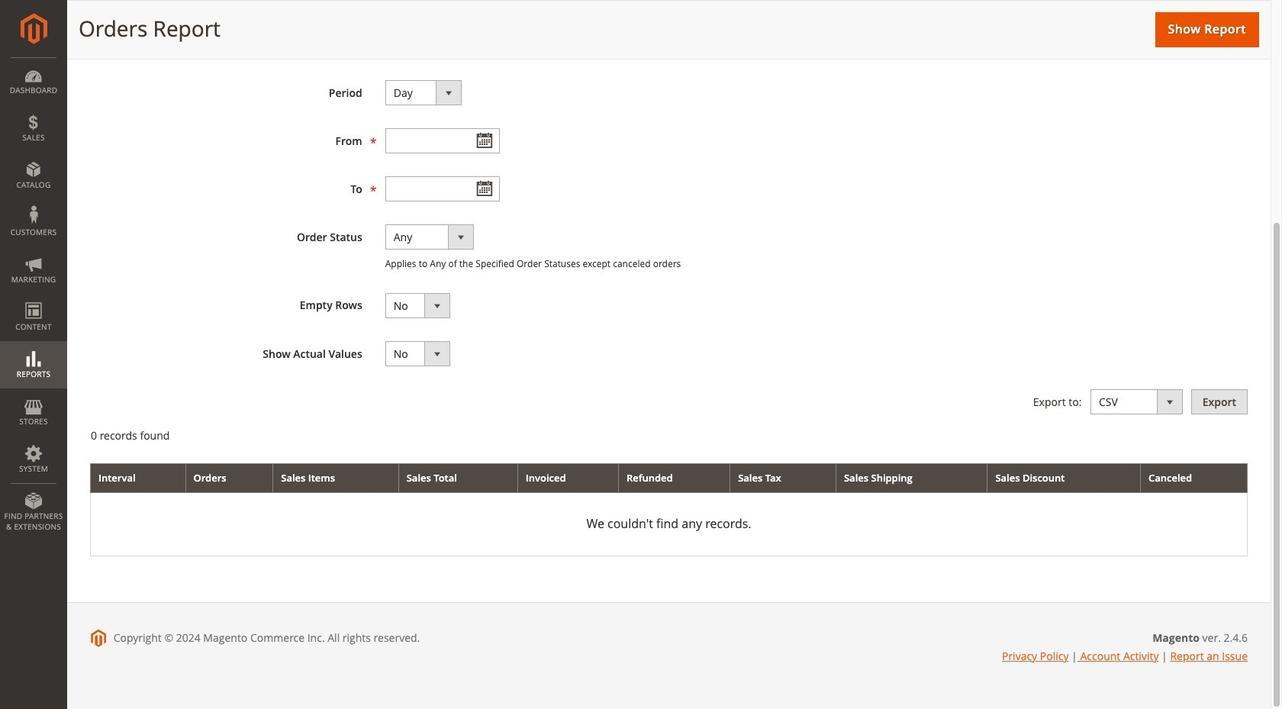 Task type: locate. For each thing, give the bounding box(es) containing it.
None text field
[[385, 128, 500, 154], [385, 177, 500, 202], [385, 128, 500, 154], [385, 177, 500, 202]]

menu bar
[[0, 57, 67, 540]]



Task type: describe. For each thing, give the bounding box(es) containing it.
magento admin panel image
[[20, 13, 47, 44]]



